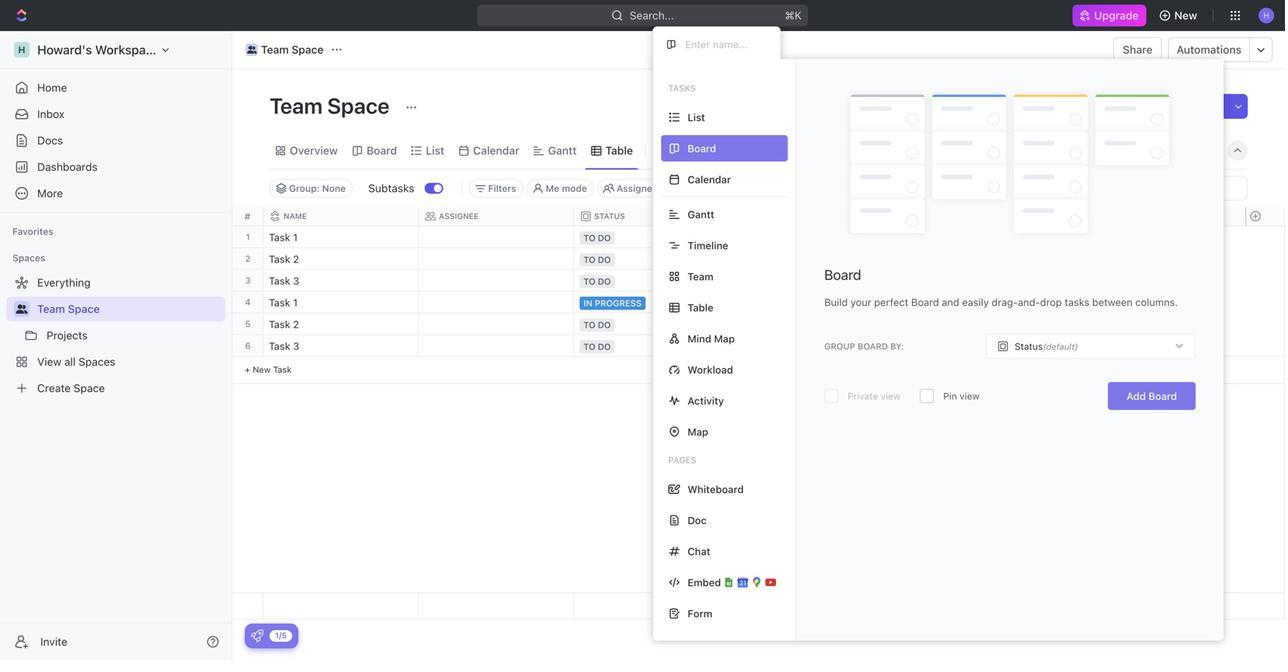 Task type: locate. For each thing, give the bounding box(es) containing it.
and-
[[1018, 297, 1040, 308]]

1 horizontal spatial add
[[1173, 100, 1193, 113]]

3 to do cell from the top
[[574, 270, 730, 291]]

0 horizontal spatial new
[[253, 365, 271, 375]]

view button
[[652, 132, 703, 169]]

1 vertical spatial add
[[1127, 391, 1146, 402]]

add task
[[1173, 100, 1220, 113]]

map
[[714, 333, 735, 345], [688, 426, 708, 438]]

set priority element
[[883, 227, 906, 251], [883, 293, 906, 316], [883, 336, 906, 359]]

1 vertical spatial team space link
[[37, 297, 222, 322]]

set priority element down set priority icon
[[883, 336, 906, 359]]

1 horizontal spatial table
[[688, 302, 713, 313]]

0 vertical spatial hide
[[1101, 144, 1125, 157]]

add inside button
[[1173, 100, 1193, 113]]

press space to select this row. row containing ‎task 1
[[263, 226, 1040, 251]]

1 ‎task from the top
[[269, 232, 290, 243]]

0 horizontal spatial add
[[1127, 391, 1146, 402]]

row group
[[232, 226, 263, 384], [263, 226, 1040, 384], [1245, 226, 1284, 384], [1245, 594, 1284, 619]]

1 inside '1 2 3 4 5 6'
[[246, 232, 250, 242]]

dashboards link
[[6, 155, 225, 179]]

1 set priority image from the top
[[883, 227, 906, 251]]

1
[[293, 232, 298, 243], [246, 232, 250, 242], [293, 297, 298, 308]]

set priority element for task 1
[[883, 293, 906, 316]]

list down tasks
[[688, 111, 705, 123]]

status (default)
[[1015, 341, 1078, 352]]

press space to select this row. row containing 3
[[232, 270, 263, 292]]

map down the 'activity'
[[688, 426, 708, 438]]

#
[[244, 211, 250, 222]]

do
[[598, 233, 611, 243], [598, 255, 611, 265], [598, 277, 611, 287], [598, 320, 611, 330], [598, 342, 611, 352]]

automations
[[1177, 43, 1242, 56]]

0 vertical spatial calendar
[[473, 144, 519, 157]]

0 vertical spatial set priority image
[[883, 227, 906, 251]]

to do
[[583, 233, 611, 243], [583, 255, 611, 265], [583, 277, 611, 287], [583, 320, 611, 330], [583, 342, 611, 352]]

‎task for ‎task 2
[[269, 253, 290, 265]]

‎task
[[269, 232, 290, 243], [269, 253, 290, 265]]

1 vertical spatial calendar
[[688, 174, 731, 185]]

list right board link
[[426, 144, 444, 157]]

press space to select this row. row containing ‎task 2
[[263, 248, 1040, 270]]

whiteboard
[[688, 484, 744, 495]]

chat
[[688, 546, 710, 557]]

2 horizontal spatial space
[[327, 93, 390, 118]]

view right the pin
[[960, 391, 980, 402]]

table link
[[602, 140, 633, 162]]

grid containing ‎task 1
[[232, 207, 1285, 620]]

task
[[1196, 100, 1220, 113], [269, 275, 290, 287], [269, 297, 290, 308], [269, 319, 290, 330], [269, 340, 290, 352], [273, 365, 292, 375]]

upgrade
[[1094, 9, 1139, 22]]

team space link
[[242, 40, 327, 59], [37, 297, 222, 322]]

3 down ‎task 2
[[293, 275, 299, 287]]

add task button
[[1163, 94, 1229, 119]]

status
[[1015, 341, 1043, 352]]

set priority element up "perfect"
[[883, 227, 906, 251]]

onboarding checklist button image
[[251, 630, 263, 643]]

add for add board
[[1127, 391, 1146, 402]]

activity
[[688, 395, 724, 407]]

2 vertical spatial space
[[68, 303, 100, 315]]

0 vertical spatial table
[[605, 144, 633, 157]]

2 down ‎task 1 at the left top of page
[[293, 253, 299, 265]]

task 2
[[269, 319, 299, 330]]

table up mind
[[688, 302, 713, 313]]

Enter name... field
[[684, 38, 768, 51]]

0 vertical spatial map
[[714, 333, 735, 345]]

private view
[[848, 391, 901, 402]]

1 vertical spatial user group image
[[16, 305, 28, 314]]

set priority image up "perfect"
[[883, 227, 906, 251]]

mind
[[688, 333, 711, 345]]

0 vertical spatial set priority element
[[883, 227, 906, 251]]

gantt down "show" on the top
[[688, 209, 714, 220]]

hide right closed
[[776, 183, 796, 194]]

1 horizontal spatial new
[[1174, 9, 1197, 22]]

grid
[[232, 207, 1285, 620]]

set priority element right your
[[883, 293, 906, 316]]

your
[[851, 297, 871, 308]]

1 horizontal spatial map
[[714, 333, 735, 345]]

list
[[688, 111, 705, 123], [426, 144, 444, 157]]

1 to from the top
[[583, 233, 595, 243]]

2
[[293, 253, 299, 265], [245, 254, 251, 264], [293, 319, 299, 330]]

dashboards
[[37, 160, 98, 173]]

0 vertical spatial list
[[688, 111, 705, 123]]

2 for task
[[293, 319, 299, 330]]

customize button
[[1133, 140, 1212, 162]]

set priority image for 1
[[883, 227, 906, 251]]

1 horizontal spatial gantt
[[688, 209, 714, 220]]

new down task 2
[[253, 365, 271, 375]]

user group image inside team space link
[[247, 46, 257, 54]]

to do cell for press space to select this row. row containing ‎task 2
[[574, 248, 730, 269]]

1 vertical spatial new
[[253, 365, 271, 375]]

user group image
[[247, 46, 257, 54], [16, 305, 28, 314]]

0 vertical spatial space
[[292, 43, 324, 56]]

0 vertical spatial task 3
[[269, 275, 299, 287]]

press space to select this row. row containing 4
[[232, 292, 263, 313]]

3 to do from the top
[[583, 277, 611, 287]]

2 ‎task from the top
[[269, 253, 290, 265]]

0 horizontal spatial gantt
[[548, 144, 577, 157]]

0 vertical spatial user group image
[[247, 46, 257, 54]]

0 horizontal spatial user group image
[[16, 305, 28, 314]]

space inside tree
[[68, 303, 100, 315]]

new button
[[1153, 3, 1207, 28]]

2 inside '1 2 3 4 5 6'
[[245, 254, 251, 264]]

3 up 4
[[245, 275, 251, 286]]

drop
[[1040, 297, 1062, 308]]

search button
[[1019, 140, 1079, 162]]

3 inside '1 2 3 4 5 6'
[[245, 275, 251, 286]]

docs
[[37, 134, 63, 147]]

0 horizontal spatial hide
[[776, 183, 796, 194]]

private
[[848, 391, 878, 402]]

0 vertical spatial add
[[1173, 100, 1193, 113]]

1 vertical spatial table
[[688, 302, 713, 313]]

3 set priority element from the top
[[883, 336, 906, 359]]

doc
[[688, 515, 707, 526]]

0 horizontal spatial team space link
[[37, 297, 222, 322]]

0 vertical spatial new
[[1174, 9, 1197, 22]]

gantt
[[548, 144, 577, 157], [688, 209, 714, 220]]

‎task up ‎task 2
[[269, 232, 290, 243]]

0 horizontal spatial view
[[881, 391, 901, 402]]

pin
[[943, 391, 957, 402]]

calendar down view
[[688, 174, 731, 185]]

add
[[1173, 100, 1193, 113], [1127, 391, 1146, 402]]

2 down 'task 1' on the top
[[293, 319, 299, 330]]

0 horizontal spatial map
[[688, 426, 708, 438]]

team space
[[261, 43, 324, 56], [270, 93, 394, 118], [37, 303, 100, 315]]

(default)
[[1043, 342, 1078, 352]]

favorites
[[12, 226, 53, 237]]

spaces
[[12, 253, 45, 263]]

5 to from the top
[[583, 342, 595, 352]]

calendar
[[473, 144, 519, 157], [688, 174, 731, 185]]

easily
[[962, 297, 989, 308]]

view button
[[652, 140, 703, 162]]

and
[[942, 297, 959, 308]]

set priority image down set priority icon
[[883, 336, 906, 359]]

mind map
[[688, 333, 735, 345]]

hide inside dropdown button
[[1101, 144, 1125, 157]]

press space to select this row. row
[[232, 226, 263, 248], [263, 226, 1040, 251], [232, 248, 263, 270], [263, 248, 1040, 270], [232, 270, 263, 292], [263, 270, 1040, 292], [232, 292, 263, 313], [263, 292, 1040, 316], [232, 313, 263, 335], [263, 313, 1040, 338], [232, 335, 263, 357], [263, 335, 1040, 359], [263, 594, 1040, 620]]

task 3 down ‎task 2
[[269, 275, 299, 287]]

0 horizontal spatial calendar
[[473, 144, 519, 157]]

1 up ‎task 2
[[293, 232, 298, 243]]

hide
[[1101, 144, 1125, 157], [776, 183, 796, 194]]

1 set priority element from the top
[[883, 227, 906, 251]]

5 do from the top
[[598, 342, 611, 352]]

2 set priority image from the top
[[883, 336, 906, 359]]

1 for ‎task 1
[[293, 232, 298, 243]]

table up assignees button
[[605, 144, 633, 157]]

2 view from the left
[[960, 391, 980, 402]]

share button
[[1113, 37, 1162, 62]]

1 vertical spatial gantt
[[688, 209, 714, 220]]

view for pin view
[[960, 391, 980, 402]]

to do cell for press space to select this row. row containing ‎task 1
[[574, 226, 730, 247]]

2 vertical spatial team space
[[37, 303, 100, 315]]

cell
[[419, 226, 574, 247], [730, 226, 885, 247], [419, 248, 574, 269], [730, 248, 885, 269], [885, 248, 1040, 269], [419, 270, 574, 291], [730, 270, 885, 291], [885, 270, 1040, 291], [419, 292, 574, 313], [730, 292, 885, 313], [419, 313, 574, 334], [730, 313, 885, 334], [419, 335, 574, 356], [730, 335, 885, 356], [885, 594, 1040, 619]]

row group containing 1 2 3 4 5 6
[[232, 226, 263, 384]]

1 up task 2
[[293, 297, 298, 308]]

set priority element for task 3
[[883, 336, 906, 359]]

4 to do cell from the top
[[574, 313, 730, 334]]

1 vertical spatial task 3
[[269, 340, 299, 352]]

1 view from the left
[[881, 391, 901, 402]]

0 horizontal spatial table
[[605, 144, 633, 157]]

new up automations
[[1174, 9, 1197, 22]]

gantt left table link
[[548, 144, 577, 157]]

hide right search
[[1101, 144, 1125, 157]]

between
[[1092, 297, 1133, 308]]

2 set priority element from the top
[[883, 293, 906, 316]]

team inside tree
[[37, 303, 65, 315]]

view
[[881, 391, 901, 402], [960, 391, 980, 402]]

new
[[1174, 9, 1197, 22], [253, 365, 271, 375]]

2 to do cell from the top
[[574, 248, 730, 269]]

table
[[605, 144, 633, 157], [688, 302, 713, 313]]

favorites button
[[6, 222, 60, 241]]

hide button
[[769, 179, 803, 198]]

1 to do cell from the top
[[574, 226, 730, 247]]

press space to select this row. row containing task 2
[[263, 313, 1040, 338]]

1 vertical spatial set priority element
[[883, 293, 906, 316]]

1 task 3 from the top
[[269, 275, 299, 287]]

board link
[[363, 140, 397, 162]]

3 down task 2
[[293, 340, 299, 352]]

1 horizontal spatial space
[[292, 43, 324, 56]]

press space to select this row. row containing 6
[[232, 335, 263, 357]]

1 to do from the top
[[583, 233, 611, 243]]

1 horizontal spatial team space link
[[242, 40, 327, 59]]

2 vertical spatial set priority element
[[883, 336, 906, 359]]

view right private
[[881, 391, 901, 402]]

1 horizontal spatial list
[[688, 111, 705, 123]]

3
[[293, 275, 299, 287], [245, 275, 251, 286], [293, 340, 299, 352]]

0 vertical spatial team space link
[[242, 40, 327, 59]]

1 vertical spatial set priority image
[[883, 336, 906, 359]]

map right mind
[[714, 333, 735, 345]]

0 vertical spatial team space
[[261, 43, 324, 56]]

set priority element for ‎task 1
[[883, 227, 906, 251]]

3 for 5th to do cell from the top of the row group containing ‎task 1
[[293, 340, 299, 352]]

to do cell
[[574, 226, 730, 247], [574, 248, 730, 269], [574, 270, 730, 291], [574, 313, 730, 334], [574, 335, 730, 356]]

4 to from the top
[[583, 320, 595, 330]]

‎task down ‎task 1 at the left top of page
[[269, 253, 290, 265]]

view
[[673, 144, 698, 157]]

2 left ‎task 2
[[245, 254, 251, 264]]

table inside table link
[[605, 144, 633, 157]]

1 horizontal spatial hide
[[1101, 144, 1125, 157]]

press space to select this row. row containing 1
[[232, 226, 263, 248]]

group board by:
[[824, 342, 904, 352]]

0 horizontal spatial space
[[68, 303, 100, 315]]

0 vertical spatial ‎task
[[269, 232, 290, 243]]

calendar right 'list' link
[[473, 144, 519, 157]]

row
[[263, 207, 1040, 226]]

1 down #
[[246, 232, 250, 242]]

space
[[292, 43, 324, 56], [327, 93, 390, 118], [68, 303, 100, 315]]

1 vertical spatial ‎task
[[269, 253, 290, 265]]

task 3 down task 2
[[269, 340, 299, 352]]

1 vertical spatial hide
[[776, 183, 796, 194]]

5
[[245, 319, 251, 329]]

set priority image
[[883, 227, 906, 251], [883, 336, 906, 359]]

0 vertical spatial gantt
[[548, 144, 577, 157]]

new inside 'button'
[[1174, 9, 1197, 22]]

3 to from the top
[[583, 277, 595, 287]]

1 vertical spatial list
[[426, 144, 444, 157]]

1 horizontal spatial user group image
[[247, 46, 257, 54]]

sidebar navigation
[[0, 31, 232, 660]]

upgrade link
[[1072, 5, 1146, 26]]

assignees button
[[597, 179, 670, 198]]

to
[[583, 233, 595, 243], [583, 255, 595, 265], [583, 277, 595, 287], [583, 320, 595, 330], [583, 342, 595, 352]]

hide inside button
[[776, 183, 796, 194]]

docs link
[[6, 128, 225, 153]]

new inside grid
[[253, 365, 271, 375]]

4 do from the top
[[598, 320, 611, 330]]

in progress
[[583, 298, 642, 308]]

1 horizontal spatial view
[[960, 391, 980, 402]]



Task type: describe. For each thing, give the bounding box(es) containing it.
invite
[[40, 636, 67, 648]]

by:
[[890, 342, 904, 352]]

set priority image
[[883, 293, 906, 316]]

embed
[[688, 577, 721, 589]]

‎task 2
[[269, 253, 299, 265]]

2 for 1
[[245, 254, 251, 264]]

list link
[[423, 140, 444, 162]]

task 1
[[269, 297, 298, 308]]

press space to select this row. row containing 2
[[232, 248, 263, 270]]

team space inside team space tree
[[37, 303, 100, 315]]

1 horizontal spatial calendar
[[688, 174, 731, 185]]

1 vertical spatial map
[[688, 426, 708, 438]]

1 vertical spatial team space
[[270, 93, 394, 118]]

in progress cell
[[574, 292, 730, 313]]

5 to do from the top
[[583, 342, 611, 352]]

4 to do from the top
[[583, 320, 611, 330]]

add for add task
[[1173, 100, 1193, 113]]

new for new
[[1174, 9, 1197, 22]]

in
[[583, 298, 592, 308]]

hide button
[[1082, 140, 1130, 162]]

1 vertical spatial space
[[327, 93, 390, 118]]

1 2 3 4 5 6
[[245, 232, 251, 351]]

search
[[1039, 144, 1075, 157]]

5 to do cell from the top
[[574, 335, 730, 356]]

1/5
[[275, 631, 287, 640]]

drag-
[[992, 297, 1018, 308]]

2 to from the top
[[583, 255, 595, 265]]

user group image inside team space tree
[[16, 305, 28, 314]]

0 horizontal spatial list
[[426, 144, 444, 157]]

progress
[[595, 298, 642, 308]]

assignees
[[617, 183, 663, 194]]

‎task for ‎task 1
[[269, 232, 290, 243]]

3 for 3rd to do cell from the top of the row group containing ‎task 1
[[293, 275, 299, 287]]

1 for task 1
[[293, 297, 298, 308]]

subtasks
[[368, 182, 414, 195]]

inbox
[[37, 108, 65, 120]]

set priority image for 3
[[883, 336, 906, 359]]

inbox link
[[6, 102, 225, 127]]

team space tree
[[6, 270, 225, 401]]

1 do from the top
[[598, 233, 611, 243]]

workload
[[688, 364, 733, 376]]

show
[[692, 183, 717, 194]]

calendar link
[[470, 140, 519, 162]]

gantt link
[[545, 140, 577, 162]]

⌘k
[[785, 9, 802, 22]]

team space link inside tree
[[37, 297, 222, 322]]

build
[[824, 297, 848, 308]]

press space to select this row. row containing 5
[[232, 313, 263, 335]]

2 to do from the top
[[583, 255, 611, 265]]

add board
[[1127, 391, 1177, 402]]

form
[[688, 608, 712, 620]]

to do cell for press space to select this row. row containing task 2
[[574, 313, 730, 334]]

tasks
[[668, 83, 696, 93]]

pin view
[[943, 391, 980, 402]]

‎task 1
[[269, 232, 298, 243]]

search...
[[630, 9, 674, 22]]

4
[[245, 297, 251, 307]]

2 task 3 from the top
[[269, 340, 299, 352]]

tasks
[[1065, 297, 1089, 308]]

share
[[1123, 43, 1153, 56]]

show closed button
[[673, 179, 756, 198]]

task inside button
[[1196, 100, 1220, 113]]

3 do from the top
[[598, 277, 611, 287]]

press space to select this row. row containing task 1
[[263, 292, 1040, 316]]

build your perfect board and easily drag-and-drop tasks between columns.
[[824, 297, 1178, 308]]

home link
[[6, 75, 225, 100]]

automations button
[[1169, 38, 1249, 61]]

customize
[[1153, 144, 1207, 157]]

perfect
[[874, 297, 908, 308]]

overview
[[290, 144, 338, 157]]

row group containing ‎task 1
[[263, 226, 1040, 384]]

columns.
[[1135, 297, 1178, 308]]

subtasks button
[[362, 176, 424, 201]]

board
[[858, 342, 888, 352]]

pages
[[668, 455, 696, 465]]

show closed
[[692, 183, 749, 194]]

new for new task
[[253, 365, 271, 375]]

new task
[[253, 365, 292, 375]]

closed
[[719, 183, 749, 194]]

overview link
[[287, 140, 338, 162]]

view for private view
[[881, 391, 901, 402]]

Search tasks... text field
[[1092, 177, 1247, 200]]

2 for ‎task
[[293, 253, 299, 265]]

timeline
[[688, 240, 728, 251]]

onboarding checklist button element
[[251, 630, 263, 643]]

home
[[37, 81, 67, 94]]

2 do from the top
[[598, 255, 611, 265]]

group
[[824, 342, 855, 352]]

6
[[245, 341, 251, 351]]



Task type: vqa. For each thing, say whether or not it's contained in the screenshot.
option
no



